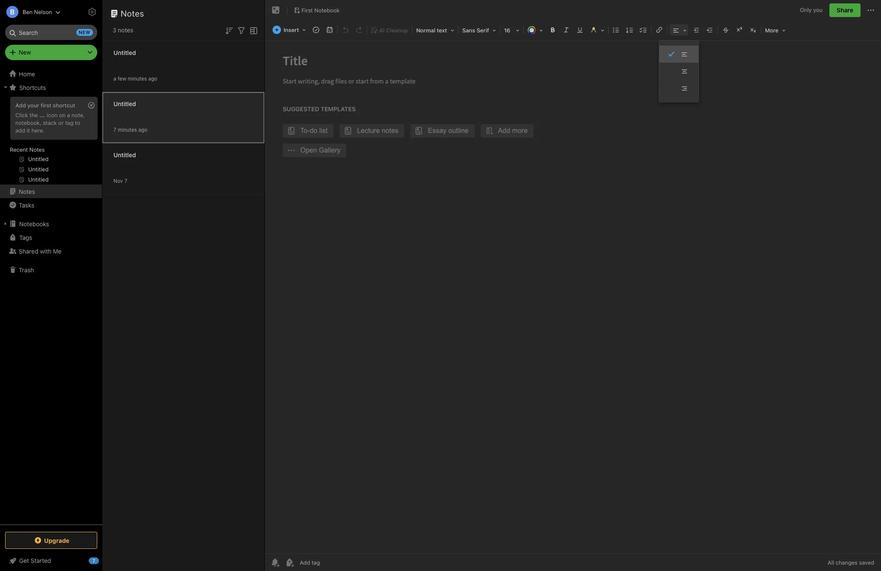 Task type: locate. For each thing, give the bounding box(es) containing it.
2 vertical spatial 7
[[93, 559, 95, 564]]

indent image
[[691, 24, 703, 36]]

share button
[[830, 3, 861, 17]]

started
[[31, 558, 51, 565]]

add filters image
[[236, 26, 247, 36]]

untitled down few
[[114, 100, 136, 107]]

notes
[[118, 26, 133, 34]]

1 horizontal spatial a
[[114, 75, 116, 82]]

7 for 7
[[93, 559, 95, 564]]

tag
[[65, 119, 74, 126]]

0 vertical spatial untitled
[[114, 49, 136, 56]]

2 horizontal spatial 7
[[124, 178, 127, 184]]

add tag image
[[285, 558, 295, 569]]

settings image
[[87, 7, 97, 17]]

Insert field
[[271, 24, 309, 36]]

trash
[[19, 267, 34, 274]]

more
[[766, 27, 779, 34]]

share
[[837, 6, 854, 14]]

add a reminder image
[[270, 558, 280, 569]]

0 vertical spatial 7
[[114, 127, 116, 133]]

get
[[19, 558, 29, 565]]

only
[[801, 7, 812, 13]]

ago
[[148, 75, 157, 82], [138, 127, 147, 133]]

new button
[[5, 45, 97, 60]]

all
[[828, 560, 835, 567]]

16
[[505, 27, 511, 34]]

1 vertical spatial 7
[[124, 178, 127, 184]]

Sort options field
[[224, 25, 234, 36]]

untitled for few
[[114, 49, 136, 56]]

notes up the tasks on the left of page
[[19, 188, 35, 195]]

ben nelson
[[23, 8, 52, 15]]

Font color field
[[525, 24, 546, 36]]

notebook
[[315, 7, 340, 13]]

View options field
[[247, 25, 259, 36]]

a right the on
[[67, 112, 70, 119]]

1 untitled from the top
[[114, 49, 136, 56]]

add
[[15, 127, 25, 134]]

add
[[15, 102, 26, 109]]

untitled
[[114, 49, 136, 56], [114, 100, 136, 107], [114, 151, 136, 159]]

Highlight field
[[587, 24, 608, 36]]

few
[[118, 75, 126, 82]]

home link
[[0, 67, 102, 81]]

the
[[30, 112, 38, 119]]

notes right recent at the left top of page
[[29, 146, 45, 153]]

insert link image
[[654, 24, 666, 36]]

tree
[[0, 67, 102, 525]]

new
[[79, 29, 90, 35]]

get started
[[19, 558, 51, 565]]

2 vertical spatial untitled
[[114, 151, 136, 159]]

More field
[[763, 24, 789, 36]]

with
[[40, 248, 51, 255]]

untitled down notes
[[114, 49, 136, 56]]

stack
[[43, 119, 57, 126]]

italic image
[[561, 24, 573, 36]]

0 horizontal spatial ago
[[138, 127, 147, 133]]

recent notes
[[10, 146, 45, 153]]

dropdown list menu
[[660, 46, 699, 97]]

notebooks
[[19, 220, 49, 228]]

note window element
[[265, 0, 882, 572]]

group containing add your first shortcut
[[0, 94, 102, 188]]

all changes saved
[[828, 560, 875, 567]]

first
[[41, 102, 51, 109]]

expand note image
[[271, 5, 281, 15]]

a
[[114, 75, 116, 82], [67, 112, 70, 119]]

1 vertical spatial untitled
[[114, 100, 136, 107]]

your
[[27, 102, 39, 109]]

More actions field
[[866, 3, 877, 17]]

menu item
[[660, 46, 699, 63]]

7 inside help and learning task checklist field
[[93, 559, 95, 564]]

Add tag field
[[299, 560, 363, 567]]

Font size field
[[502, 24, 523, 36]]

nelson
[[34, 8, 52, 15]]

group
[[0, 94, 102, 188]]

Account field
[[0, 3, 61, 20]]

minutes
[[128, 75, 147, 82], [118, 127, 137, 133]]

sans
[[463, 27, 476, 34]]

untitled down 7 minutes ago
[[114, 151, 136, 159]]

serif
[[477, 27, 490, 34]]

1 vertical spatial ago
[[138, 127, 147, 133]]

untitled for minutes
[[114, 100, 136, 107]]

nov 7
[[114, 178, 127, 184]]

0 horizontal spatial a
[[67, 112, 70, 119]]

0 vertical spatial ago
[[148, 75, 157, 82]]

only you
[[801, 7, 823, 13]]

2 vertical spatial notes
[[19, 188, 35, 195]]

...
[[39, 112, 45, 119]]

shortcuts
[[19, 84, 46, 91]]

bulleted list image
[[611, 24, 623, 36]]

shortcut
[[53, 102, 75, 109]]

7 for 7 minutes ago
[[114, 127, 116, 133]]

7
[[114, 127, 116, 133], [124, 178, 127, 184], [93, 559, 95, 564]]

normal
[[417, 27, 436, 34]]

first notebook button
[[291, 4, 343, 16]]

tags button
[[0, 231, 102, 245]]

icon on a note, notebook, stack or tag to add it here.
[[15, 112, 85, 134]]

normal text
[[417, 27, 447, 34]]

3
[[113, 26, 116, 34]]

click to collapse image
[[99, 556, 106, 566]]

2 untitled from the top
[[114, 100, 136, 107]]

3 notes
[[113, 26, 133, 34]]

1 horizontal spatial 7
[[114, 127, 116, 133]]

0 horizontal spatial 7
[[93, 559, 95, 564]]

0 vertical spatial a
[[114, 75, 116, 82]]

subscript image
[[748, 24, 760, 36]]

notes
[[121, 9, 144, 18], [29, 146, 45, 153], [19, 188, 35, 195]]

shared
[[19, 248, 38, 255]]

Add filters field
[[236, 25, 247, 36]]

changes
[[836, 560, 858, 567]]

notes inside notes link
[[19, 188, 35, 195]]

notes up notes
[[121, 9, 144, 18]]

1 vertical spatial a
[[67, 112, 70, 119]]

Heading level field
[[414, 24, 458, 36]]

numbered list image
[[624, 24, 636, 36]]

0 vertical spatial minutes
[[128, 75, 147, 82]]

a left few
[[114, 75, 116, 82]]



Task type: vqa. For each thing, say whether or not it's contained in the screenshot.
WHAT'S NEW field on the left
no



Task type: describe. For each thing, give the bounding box(es) containing it.
shared with me
[[19, 248, 62, 255]]

text
[[437, 27, 447, 34]]

saved
[[860, 560, 875, 567]]

you
[[814, 7, 823, 13]]

insert
[[284, 26, 299, 33]]

notebook,
[[15, 119, 41, 126]]

tree containing home
[[0, 67, 102, 525]]

Alignment field
[[669, 24, 690, 36]]

new
[[19, 49, 31, 56]]

task image
[[310, 24, 322, 36]]

home
[[19, 70, 35, 77]]

click
[[15, 112, 28, 119]]

a few minutes ago
[[114, 75, 157, 82]]

ben
[[23, 8, 33, 15]]

superscript image
[[734, 24, 746, 36]]

or
[[58, 119, 64, 126]]

it
[[27, 127, 30, 134]]

1 vertical spatial notes
[[29, 146, 45, 153]]

calendar event image
[[324, 24, 336, 36]]

shortcuts button
[[0, 81, 102, 94]]

3 untitled from the top
[[114, 151, 136, 159]]

first
[[302, 7, 313, 13]]

bold image
[[547, 24, 559, 36]]

upgrade button
[[5, 533, 97, 550]]

expand notebooks image
[[2, 221, 9, 228]]

sans serif
[[463, 27, 490, 34]]

1 vertical spatial minutes
[[118, 127, 137, 133]]

more actions image
[[866, 5, 877, 15]]

1 horizontal spatial ago
[[148, 75, 157, 82]]

a inside the "icon on a note, notebook, stack or tag to add it here."
[[67, 112, 70, 119]]

tasks
[[19, 202, 34, 209]]

icon
[[47, 112, 58, 119]]

notebooks link
[[0, 217, 102, 231]]

notes link
[[0, 185, 102, 198]]

tasks button
[[0, 198, 102, 212]]

to
[[75, 119, 80, 126]]

shared with me link
[[0, 245, 102, 258]]

click the ...
[[15, 112, 45, 119]]

7 minutes ago
[[114, 127, 147, 133]]

Help and Learning task checklist field
[[0, 555, 102, 569]]

on
[[59, 112, 66, 119]]

outdent image
[[705, 24, 717, 36]]

Search text field
[[11, 25, 91, 40]]

recent
[[10, 146, 28, 153]]

0 vertical spatial notes
[[121, 9, 144, 18]]

tags
[[19, 234, 32, 241]]

trash link
[[0, 263, 102, 277]]

me
[[53, 248, 62, 255]]

Note Editor text field
[[265, 41, 882, 554]]

add your first shortcut
[[15, 102, 75, 109]]

strikethrough image
[[720, 24, 732, 36]]

nov
[[114, 178, 123, 184]]

new search field
[[11, 25, 93, 40]]

first notebook
[[302, 7, 340, 13]]

Font family field
[[460, 24, 499, 36]]

upgrade
[[44, 538, 69, 545]]

checklist image
[[638, 24, 650, 36]]

here.
[[32, 127, 45, 134]]

underline image
[[575, 24, 586, 36]]

note,
[[72, 112, 85, 119]]



